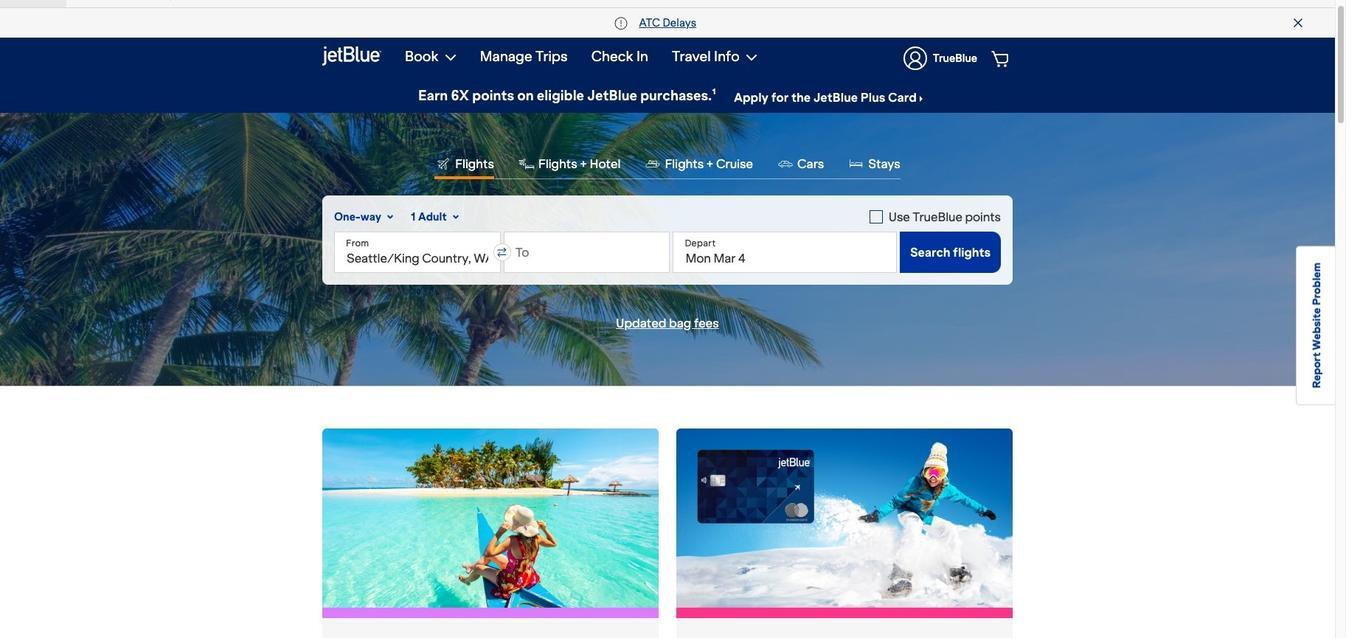 Task type: describe. For each thing, give the bounding box(es) containing it.
paisly by jetblue image
[[160, 0, 195, 1]]

shopping cart (empty) image
[[991, 49, 1011, 67]]

close image
[[1294, 18, 1303, 27]]

Depart Press DOWN ARROW key to select available dates field
[[673, 232, 897, 273]]



Task type: locate. For each thing, give the bounding box(es) containing it.
jetblue image
[[322, 44, 382, 68]]

banner
[[0, 0, 1336, 113]]

None text field
[[504, 232, 670, 273]]

navigation
[[393, 38, 1013, 79]]

None text field
[[334, 232, 501, 273]]

None checkbox
[[870, 208, 1001, 226]]



Task type: vqa. For each thing, say whether or not it's contained in the screenshot.
'select a date range.' TEXT BOX
no



